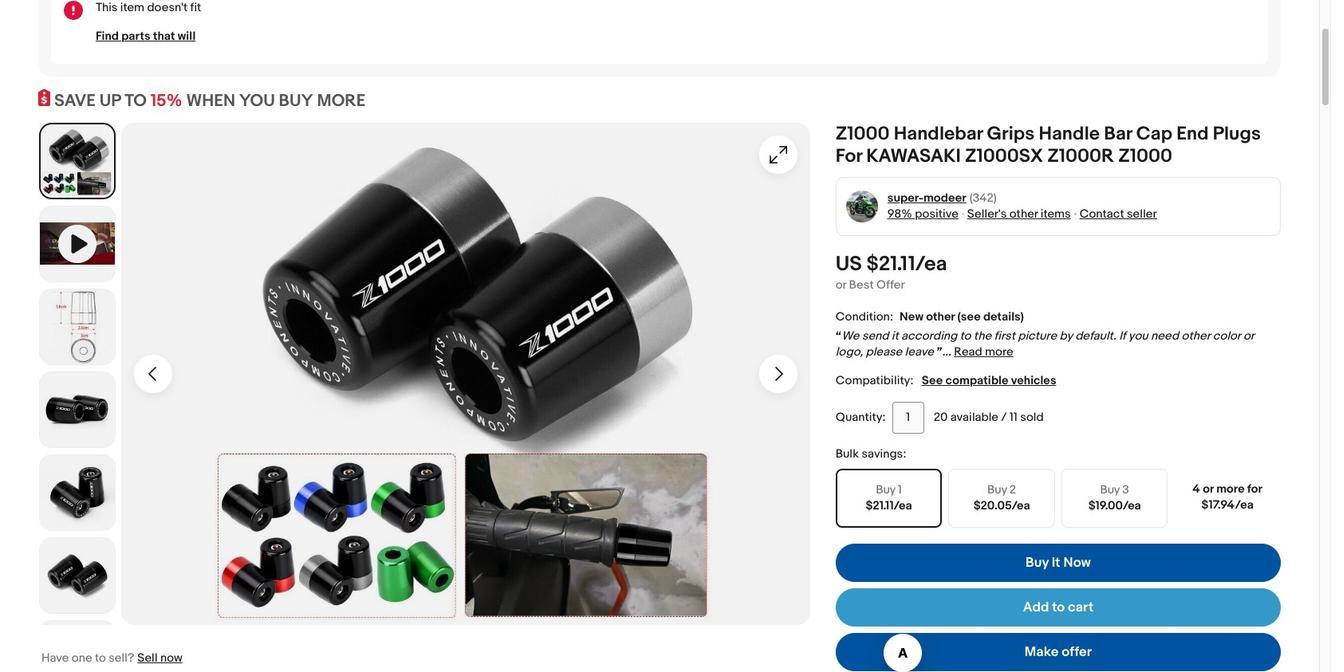 Task type: vqa. For each thing, say whether or not it's contained in the screenshot.


Task type: describe. For each thing, give the bounding box(es) containing it.
4
[[1193, 482, 1201, 497]]

parts
[[121, 29, 150, 44]]

buy it now link
[[836, 544, 1281, 582]]

buy 1 $21.11/ea
[[866, 482, 912, 513]]

cart
[[1068, 600, 1094, 616]]

picture
[[1018, 328, 1057, 343]]

buy for it
[[1026, 555, 1049, 571]]

quantity:
[[836, 410, 886, 425]]

best
[[849, 277, 874, 292]]

have one to sell? sell now
[[41, 651, 183, 666]]

$17.94/ea
[[1202, 497, 1254, 513]]

buy 2 $20.05/ea
[[974, 482, 1030, 513]]

seller's other items link
[[968, 206, 1071, 221]]

make
[[1025, 644, 1059, 660]]

"
[[937, 344, 943, 359]]

fit
[[190, 0, 201, 15]]

according
[[902, 328, 958, 343]]

super-modeer (342)
[[888, 190, 997, 206]]

first
[[994, 328, 1016, 343]]

more inside 4 or more for $17.94/ea
[[1217, 482, 1245, 497]]

z1000r
[[1048, 145, 1115, 167]]

bulk
[[836, 446, 859, 462]]

to
[[125, 91, 147, 112]]

1 vertical spatial $21.11/ea
[[866, 498, 912, 513]]

98%
[[888, 206, 912, 221]]

find parts that will
[[96, 29, 196, 44]]

super-modeer link
[[888, 190, 967, 206]]

when
[[186, 91, 235, 112]]

98% positive link
[[888, 206, 959, 221]]

seller
[[1127, 206, 1157, 221]]

read more link
[[954, 344, 1014, 359]]

you
[[239, 91, 275, 112]]

see compatible vehicles
[[922, 373, 1057, 388]]

more
[[317, 91, 366, 112]]

handlebar
[[894, 123, 983, 145]]

or inside 4 or more for $17.94/ea
[[1203, 482, 1214, 497]]

buy for 1
[[876, 482, 896, 497]]

buy for 2
[[988, 482, 1007, 497]]

0 horizontal spatial more
[[985, 344, 1014, 359]]

z1000sx
[[965, 145, 1043, 167]]

0 horizontal spatial to
[[95, 651, 106, 666]]

up
[[99, 91, 121, 112]]

z1000 handlebar grips handle bar cap end plugs for kawasaki z1000sx z1000r z1000
[[836, 123, 1261, 167]]

default.
[[1076, 328, 1117, 343]]

picture 1 of 24 image
[[41, 124, 114, 198]]

picture 2 of 24 image
[[40, 289, 115, 364]]

buy
[[279, 91, 313, 112]]

/
[[1001, 410, 1007, 425]]

super-
[[888, 190, 924, 206]]

by
[[1060, 328, 1073, 343]]

" ... read more
[[937, 344, 1014, 359]]

1
[[898, 482, 902, 497]]

this item doesn't fit
[[96, 0, 201, 15]]

0 vertical spatial other
[[1010, 206, 1038, 221]]

new
[[900, 309, 924, 324]]

you
[[1129, 328, 1148, 343]]

will
[[178, 29, 196, 44]]

picture 5 of 24 image
[[40, 538, 115, 613]]

98% positive
[[888, 206, 959, 221]]

" we send it according to the first picture by default. if you need other color or logo, please leave
[[836, 328, 1254, 359]]

we
[[842, 328, 860, 343]]

video 1 of 1 image
[[40, 206, 115, 281]]

0 horizontal spatial z1000
[[836, 123, 890, 145]]

sell now link
[[137, 651, 183, 666]]

items
[[1041, 206, 1071, 221]]

add to cart
[[1023, 600, 1094, 616]]

sell
[[137, 651, 158, 666]]

to inside " we send it according to the first picture by default. if you need other color or logo, please leave
[[960, 328, 971, 343]]

compatible
[[946, 373, 1009, 388]]

find
[[96, 29, 119, 44]]

$20.05/ea
[[974, 498, 1030, 513]]

condition:
[[836, 309, 894, 324]]

save
[[54, 91, 96, 112]]

cap
[[1137, 123, 1173, 145]]

read
[[954, 344, 983, 359]]

(342)
[[970, 190, 997, 206]]

picture 3 of 24 image
[[40, 372, 115, 447]]

buy for 3
[[1101, 482, 1120, 497]]

compatibility:
[[836, 373, 914, 388]]



Task type: locate. For each thing, give the bounding box(es) containing it.
available
[[951, 410, 999, 425]]

picture 4 of 24 image
[[40, 455, 115, 530]]

details)
[[984, 309, 1024, 324]]

(see
[[958, 309, 981, 324]]

1 horizontal spatial other
[[1010, 206, 1038, 221]]

or right color
[[1244, 328, 1254, 343]]

need
[[1151, 328, 1179, 343]]

color
[[1213, 328, 1241, 343]]

more
[[985, 344, 1014, 359], [1217, 482, 1245, 497]]

contact seller
[[1080, 206, 1157, 221]]

buy inside buy it now link
[[1026, 555, 1049, 571]]

seller's
[[968, 206, 1007, 221]]

to
[[960, 328, 971, 343], [1052, 600, 1065, 616], [95, 651, 106, 666]]

0 vertical spatial more
[[985, 344, 1014, 359]]

for
[[1248, 482, 1263, 497]]

buy it now
[[1026, 555, 1091, 571]]

super modeer image
[[846, 190, 879, 223]]

or inside " we send it according to the first picture by default. if you need other color or logo, please leave
[[1244, 328, 1254, 343]]

0 vertical spatial to
[[960, 328, 971, 343]]

end
[[1177, 123, 1209, 145]]

$21.11/ea inside us $21.11/ea or best offer
[[867, 252, 947, 277]]

2 vertical spatial other
[[1182, 328, 1211, 343]]

0 horizontal spatial other
[[926, 309, 955, 324]]

z1000 up "super modeer" icon
[[836, 123, 890, 145]]

other
[[1010, 206, 1038, 221], [926, 309, 955, 324], [1182, 328, 1211, 343]]

see
[[922, 373, 943, 388]]

it
[[892, 328, 899, 343]]

more down first
[[985, 344, 1014, 359]]

2 vertical spatial or
[[1203, 482, 1214, 497]]

have
[[41, 651, 69, 666]]

for
[[836, 145, 862, 167]]

vehicles
[[1011, 373, 1057, 388]]

2 horizontal spatial or
[[1244, 328, 1254, 343]]

more up $17.94/ea at the bottom of the page
[[1217, 482, 1245, 497]]

0 vertical spatial $21.11/ea
[[867, 252, 947, 277]]

send
[[862, 328, 889, 343]]

buy left 1
[[876, 482, 896, 497]]

bulk savings:
[[836, 446, 907, 462]]

kawasaki
[[867, 145, 961, 167]]

1 vertical spatial more
[[1217, 482, 1245, 497]]

or inside us $21.11/ea or best offer
[[836, 277, 847, 292]]

20 available / 11 sold
[[934, 410, 1044, 425]]

the
[[974, 328, 992, 343]]

2
[[1010, 482, 1017, 497]]

savings:
[[862, 446, 907, 462]]

add
[[1023, 600, 1049, 616]]

3
[[1123, 482, 1130, 497]]

2 horizontal spatial to
[[1052, 600, 1065, 616]]

20
[[934, 410, 948, 425]]

0 vertical spatial or
[[836, 277, 847, 292]]

1 horizontal spatial to
[[960, 328, 971, 343]]

offer
[[1062, 644, 1092, 660]]

$21.11/ea
[[867, 252, 947, 277], [866, 498, 912, 513]]

11
[[1010, 410, 1018, 425]]

or left best
[[836, 277, 847, 292]]

region containing this item doesn't fit
[[51, 0, 1268, 64]]

grips
[[987, 123, 1035, 145]]

1 vertical spatial to
[[1052, 600, 1065, 616]]

or right 4
[[1203, 482, 1214, 497]]

it
[[1052, 555, 1061, 571]]

buy inside the buy 3 $19.00/ea
[[1101, 482, 1120, 497]]

sold
[[1021, 410, 1044, 425]]

us $21.11/ea or best offer
[[836, 252, 947, 292]]

bar
[[1104, 123, 1133, 145]]

z1000 left end
[[1119, 145, 1173, 167]]

"
[[836, 328, 842, 343]]

15%
[[150, 91, 182, 112]]

item
[[120, 0, 144, 15]]

other inside " we send it according to the first picture by default. if you need other color or logo, please leave
[[1182, 328, 1211, 343]]

contact seller link
[[1080, 206, 1157, 221]]

to inside add to cart 'link'
[[1052, 600, 1065, 616]]

if
[[1119, 328, 1126, 343]]

buy 3 $19.00/ea
[[1089, 482, 1141, 513]]

make offer
[[1025, 644, 1092, 660]]

add to cart link
[[836, 588, 1281, 627]]

buy left it
[[1026, 555, 1049, 571]]

1 horizontal spatial or
[[1203, 482, 1214, 497]]

2 horizontal spatial other
[[1182, 328, 1211, 343]]

1 horizontal spatial z1000
[[1119, 145, 1173, 167]]

condition: new other (see details)
[[836, 309, 1024, 324]]

this
[[96, 0, 118, 15]]

other left color
[[1182, 328, 1211, 343]]

Quantity: text field
[[892, 402, 924, 434]]

buy left "2"
[[988, 482, 1007, 497]]

other up according
[[926, 309, 955, 324]]

plugs
[[1213, 123, 1261, 145]]

to up read
[[960, 328, 971, 343]]

to right one
[[95, 651, 106, 666]]

other left items
[[1010, 206, 1038, 221]]

that
[[153, 29, 175, 44]]

or
[[836, 277, 847, 292], [1244, 328, 1254, 343], [1203, 482, 1214, 497]]

$21.11/ea down 1
[[866, 498, 912, 513]]

region
[[51, 0, 1268, 64]]

make offer link
[[836, 633, 1281, 671]]

2 vertical spatial to
[[95, 651, 106, 666]]

logo,
[[836, 344, 863, 359]]

find parts that will link
[[96, 29, 196, 44]]

leave
[[905, 344, 934, 359]]

modeer
[[924, 190, 967, 206]]

0 horizontal spatial or
[[836, 277, 847, 292]]

buy
[[876, 482, 896, 497], [988, 482, 1007, 497], [1101, 482, 1120, 497], [1026, 555, 1049, 571]]

now
[[1064, 555, 1091, 571]]

buy inside buy 2 $20.05/ea
[[988, 482, 1007, 497]]

doesn't
[[147, 0, 188, 15]]

buy left 3
[[1101, 482, 1120, 497]]

see compatible vehicles link
[[922, 373, 1057, 388]]

1 vertical spatial or
[[1244, 328, 1254, 343]]

us
[[836, 252, 862, 277]]

z1000 handlebar grips handle bar cap end plugs for kawasaki z1000sx z1000r z1000 - picture 1 of 24 image
[[121, 123, 810, 625]]

buy inside "buy 1 $21.11/ea"
[[876, 482, 896, 497]]

1 horizontal spatial more
[[1217, 482, 1245, 497]]

save up to 15% when you buy more
[[54, 91, 366, 112]]

to left "cart"
[[1052, 600, 1065, 616]]

positive
[[915, 206, 959, 221]]

$21.11/ea up offer
[[867, 252, 947, 277]]

one
[[72, 651, 92, 666]]

1 vertical spatial other
[[926, 309, 955, 324]]



